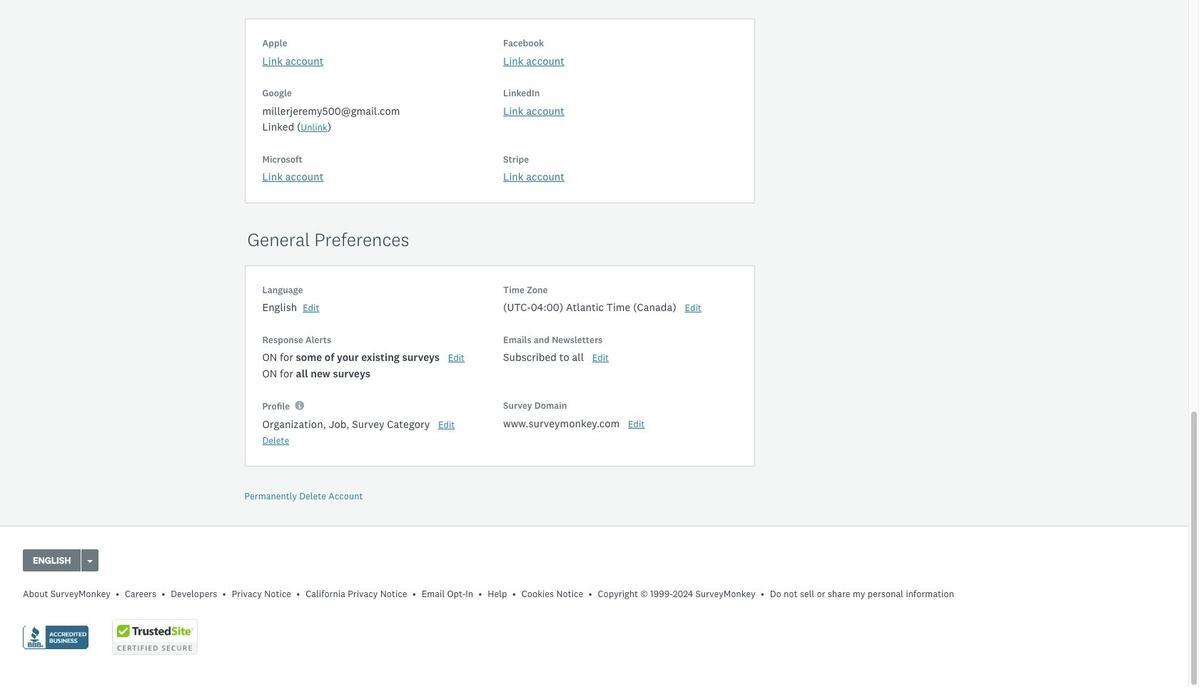 Task type: vqa. For each thing, say whether or not it's contained in the screenshot.
TrustedSite helps keep you safe from identity theft, credit card fraud, spyware, spam, viruses and online scams image
yes



Task type: locate. For each thing, give the bounding box(es) containing it.
trustedsite helps keep you safe from identity theft, credit card fraud, spyware, spam, viruses and online scams image
[[112, 619, 198, 655]]



